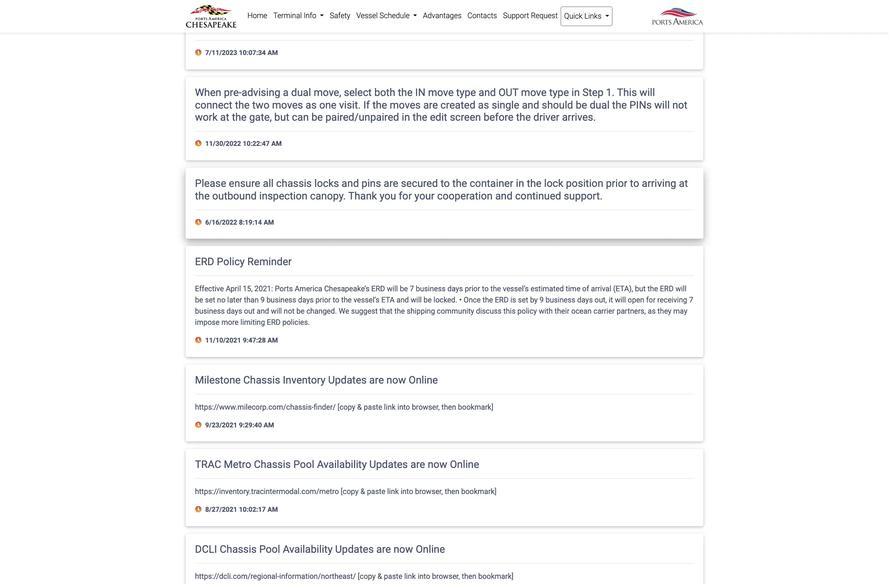 Task type: vqa. For each thing, say whether or not it's contained in the screenshot.
As within the Effective April 15, 2021: Ports America Chesapeake's ERD will be 7 business days prior to the vessel's estimated time of arrival (ETA), but the ERD will be set no later than 9 business days prior to the vessel's ETA and will be locked. • Once the ERD is set by 9 business days out, it will open for receiving 7 business days out and will not be changed.  We suggest that the shipping community discuss this policy with their ocean carrier partners, as they may impose more limiting ERD policies.
yes



Task type: locate. For each thing, give the bounding box(es) containing it.
11/30/2022
[[205, 140, 241, 148]]

9
[[261, 296, 265, 305], [540, 296, 544, 305]]

vessel's up this
[[503, 285, 529, 294]]

0 horizontal spatial for
[[399, 190, 412, 202]]

0 vertical spatial a
[[369, 20, 375, 32]]

1 move from the left
[[428, 86, 454, 98]]

arriving inside starting tuesday, july 18th, all inbound gate transactions will be paperless. all routing instructions will be sent via sms to the phone number provided in the pre-advise. please be sure all information is correct before arriving as you will not receive a paper ticket.
[[228, 20, 262, 32]]

in inside starting tuesday, july 18th, all inbound gate transactions will be paperless. all routing instructions will be sent via sms to the phone number provided in the pre-advise. please be sure all information is correct before arriving as you will not receive a paper ticket.
[[399, 8, 408, 20]]

1 horizontal spatial arriving
[[642, 177, 677, 189]]

will up eta
[[387, 285, 398, 294]]

number
[[318, 8, 354, 20]]

clock image left '6/16/2022'
[[195, 219, 204, 226]]

and left out
[[479, 86, 496, 98]]

1 vertical spatial arriving
[[642, 177, 677, 189]]

1 vertical spatial pre-
[[224, 86, 242, 98]]

1 horizontal spatial you
[[380, 190, 396, 202]]

are inside please ensure all chassis locks and pins are secured to the container in the lock position prior to arriving at the outbound inspection canopy.  thank you for your cooperation and continued support.
[[384, 177, 398, 189]]

1 vertical spatial you
[[380, 190, 396, 202]]

shipping
[[407, 307, 435, 316]]

are
[[423, 99, 438, 111], [384, 177, 398, 189], [369, 374, 384, 386], [411, 459, 425, 471], [376, 543, 391, 556]]

contacts link
[[465, 7, 500, 25]]

0 vertical spatial but
[[274, 111, 289, 123]]

11/30/2022 10:22:47 am
[[204, 140, 282, 148]]

bookmark] for dcli chassis pool availability updates are now online
[[478, 572, 514, 581]]

0 vertical spatial paste
[[364, 403, 382, 412]]

1 vertical spatial 7
[[689, 296, 693, 305]]

2 move from the left
[[521, 86, 547, 98]]

when pre-advising a dual move, select both the in move type and out move type in step 1. this will connect the two moves as one visit. if the moves are created as single and should be dual the pins will not work at the gate, but can be paired/unpaired in the edit screen before the driver arrives.
[[195, 86, 688, 123]]

1 horizontal spatial is
[[621, 8, 629, 20]]

at inside when pre-advising a dual move, select both the in move type and out move type in step 1. this will connect the two moves as one visit. if the moves are created as single and should be dual the pins will not work at the gate, but can be paired/unpaired in the edit screen before the driver arrives.
[[220, 111, 229, 123]]

chassis up https://dcli.com/regional-
[[220, 543, 257, 556]]

a inside when pre-advising a dual move, select both the in move type and out move type in step 1. this will connect the two moves as one visit. if the moves are created as single and should be dual the pins will not work at the gate, but can be paired/unpaired in the edit screen before the driver arrives.
[[283, 86, 289, 98]]

prior up once
[[465, 285, 480, 294]]

0 vertical spatial &
[[357, 403, 362, 412]]

before inside when pre-advising a dual move, select both the in move type and out move type in step 1. this will connect the two moves as one visit. if the moves are created as single and should be dual the pins will not work at the gate, but can be paired/unpaired in the edit screen before the driver arrives.
[[484, 111, 514, 123]]

vessel's up suggest
[[354, 296, 380, 305]]

0 vertical spatial availability
[[317, 459, 367, 471]]

the
[[270, 8, 284, 20], [410, 8, 425, 20], [398, 86, 413, 98], [235, 99, 250, 111], [373, 99, 387, 111], [612, 99, 627, 111], [232, 111, 247, 123], [413, 111, 427, 123], [516, 111, 531, 123], [453, 177, 467, 189], [527, 177, 542, 189], [195, 190, 210, 202], [491, 285, 501, 294], [648, 285, 658, 294], [341, 296, 352, 305], [483, 296, 493, 305], [395, 307, 405, 316]]

9 down 2021:
[[261, 296, 265, 305]]

0 vertical spatial pool
[[293, 459, 314, 471]]

prior inside please ensure all chassis locks and pins are secured to the container in the lock position prior to arriving at the outbound inspection canopy.  thank you for your cooperation and continued support.
[[606, 177, 628, 189]]

prior up changed.
[[316, 296, 331, 305]]

but up open
[[635, 285, 646, 294]]

should
[[542, 99, 573, 111]]

please inside starting tuesday, july 18th, all inbound gate transactions will be paperless. all routing instructions will be sent via sms to the phone number provided in the pre-advise. please be sure all information is correct before arriving as you will not receive a paper ticket.
[[481, 8, 512, 20]]

for
[[399, 190, 412, 202], [646, 296, 656, 305]]

all down all
[[551, 8, 562, 20]]

9 right by
[[540, 296, 544, 305]]

clock image for 11/10/2021 9:47:28 am
[[195, 337, 204, 344]]

1 vertical spatial before
[[484, 111, 514, 123]]

business
[[416, 285, 446, 294], [267, 296, 296, 305], [546, 296, 576, 305], [195, 307, 225, 316]]

all up number
[[324, 0, 335, 7]]

gate,
[[249, 111, 272, 123]]

is down instructions
[[621, 8, 629, 20]]

type up created
[[456, 86, 476, 98]]

tuesday,
[[234, 0, 275, 7]]

policy
[[518, 307, 537, 316]]

changed.
[[307, 307, 337, 316]]

before
[[195, 20, 225, 32], [484, 111, 514, 123]]

chassis up https://inventory.tracintermodal.com/metro
[[254, 459, 291, 471]]

2 vertical spatial updates
[[335, 543, 374, 556]]

inventory
[[283, 374, 326, 386]]

0 horizontal spatial not
[[284, 307, 295, 316]]

clock image down impose
[[195, 337, 204, 344]]

pool up https://dcli.com/regional-
[[259, 543, 280, 556]]

0 vertical spatial [copy
[[338, 403, 356, 412]]

will up correct
[[651, 0, 667, 7]]

clock image left 7/11/2023
[[195, 50, 204, 56]]

you down the pins
[[380, 190, 396, 202]]

a down vessel
[[369, 20, 375, 32]]

moves down the 'in'
[[390, 99, 421, 111]]

and up driver
[[522, 99, 539, 111]]

support
[[503, 11, 529, 20]]

please up outbound on the left of page
[[195, 177, 226, 189]]

1 clock image from the top
[[195, 50, 204, 56]]

clock image for 7/11/2023 10:07:34 am
[[195, 50, 204, 56]]

dual up can
[[291, 86, 311, 98]]

0 horizontal spatial pre-
[[224, 86, 242, 98]]

5 clock image from the top
[[195, 422, 204, 429]]

am for 11/30/2022 10:22:47 am
[[271, 140, 282, 148]]

browser, for now
[[432, 572, 460, 581]]

1 vertical spatial please
[[195, 177, 226, 189]]

in
[[415, 86, 426, 98]]

vessel's
[[503, 285, 529, 294], [354, 296, 380, 305]]

arriving
[[228, 20, 262, 32], [642, 177, 677, 189]]

1 vertical spatial into
[[401, 488, 413, 497]]

reminder
[[247, 256, 292, 268]]

continued
[[515, 190, 561, 202]]

chesapeake's
[[324, 285, 370, 294]]

0 vertical spatial bookmark]
[[458, 403, 494, 412]]

dual down step at right top
[[590, 99, 610, 111]]

am right 9:29:40
[[264, 422, 274, 430]]

2 vertical spatial link
[[404, 572, 416, 581]]

out,
[[595, 296, 607, 305]]

clock image for 6/16/2022 8:19:14 am
[[195, 219, 204, 226]]

0 vertical spatial arriving
[[228, 20, 262, 32]]

as left single
[[478, 99, 489, 111]]

with
[[539, 307, 553, 316]]

than
[[244, 296, 259, 305]]

0 vertical spatial pre-
[[427, 8, 445, 20]]

1 vertical spatial at
[[679, 177, 688, 189]]

1 horizontal spatial 9
[[540, 296, 544, 305]]

1 vertical spatial not
[[673, 99, 688, 111]]

dcli
[[195, 543, 217, 556]]

2 clock image from the top
[[195, 141, 204, 147]]

routing
[[558, 0, 591, 7]]

at
[[220, 111, 229, 123], [679, 177, 688, 189]]

1 vertical spatial pool
[[259, 543, 280, 556]]

browser, for online
[[412, 403, 440, 412]]

for down secured
[[399, 190, 412, 202]]

work
[[195, 111, 218, 123]]

pre- down the transactions
[[427, 8, 445, 20]]

0 horizontal spatial 9
[[261, 296, 265, 305]]

this
[[504, 307, 516, 316]]

am right the 10:07:34 on the left
[[268, 49, 278, 57]]

0 vertical spatial please
[[481, 8, 512, 20]]

1 vertical spatial link
[[387, 488, 399, 497]]

in up paper on the top of the page
[[399, 8, 408, 20]]

6/16/2022 8:19:14 am
[[204, 219, 274, 227]]

0 horizontal spatial vessel's
[[354, 296, 380, 305]]

1 vertical spatial bookmark]
[[461, 488, 497, 497]]

browser,
[[412, 403, 440, 412], [415, 488, 443, 497], [432, 572, 460, 581]]

move right the 'in'
[[428, 86, 454, 98]]

arrives.
[[562, 111, 596, 123]]

container
[[470, 177, 514, 189]]

0 horizontal spatial pool
[[259, 543, 280, 556]]

erd
[[195, 256, 214, 268], [371, 285, 385, 294], [660, 285, 674, 294], [495, 296, 509, 305], [267, 318, 281, 327]]

4 clock image from the top
[[195, 337, 204, 344]]

6 clock image from the top
[[195, 507, 204, 514]]

advantages link
[[420, 7, 465, 25]]

7 up shipping
[[410, 285, 414, 294]]

clock image
[[195, 50, 204, 56], [195, 141, 204, 147], [195, 219, 204, 226], [195, 337, 204, 344], [195, 422, 204, 429], [195, 507, 204, 514]]

1 vertical spatial now
[[428, 459, 447, 471]]

pool up https://inventory.tracintermodal.com/metro
[[293, 459, 314, 471]]

please
[[481, 8, 512, 20], [195, 177, 226, 189]]

are inside when pre-advising a dual move, select both the in move type and out move type in step 1. this will connect the two moves as one visit. if the moves are created as single and should be dual the pins will not work at the gate, but can be paired/unpaired in the edit screen before the driver arrives.
[[423, 99, 438, 111]]

https://dcli.com/regional-
[[195, 572, 279, 581]]

•
[[459, 296, 462, 305]]

transactions
[[401, 0, 459, 7]]

updates
[[328, 374, 367, 386], [369, 459, 408, 471], [335, 543, 374, 556]]

0 horizontal spatial please
[[195, 177, 226, 189]]

1 vertical spatial updates
[[369, 459, 408, 471]]

july
[[277, 0, 296, 7]]

2 vertical spatial not
[[284, 307, 295, 316]]

3 clock image from the top
[[195, 219, 204, 226]]

days down later
[[227, 307, 242, 316]]

as up can
[[306, 99, 317, 111]]

for inside "effective april 15, 2021: ports america chesapeake's erd will be 7 business days prior to the vessel's estimated time of arrival (eta), but the erd will be set no later than 9 business days prior to the vessel's eta and will be locked. • once the erd is set by 9 business days out, it will open for receiving 7 business days out and will not be changed.  we suggest that the shipping community discuss this policy with their ocean carrier partners, as they may impose more limiting erd policies."
[[646, 296, 656, 305]]

please inside please ensure all chassis locks and pins are secured to the container in the lock position prior to arriving at the outbound inspection canopy.  thank you for your cooperation and continued support.
[[195, 177, 226, 189]]

vessel schedule
[[356, 11, 412, 20]]

2 vertical spatial [copy
[[358, 572, 376, 581]]

0 horizontal spatial is
[[511, 296, 516, 305]]

2 vertical spatial prior
[[316, 296, 331, 305]]

business up impose
[[195, 307, 225, 316]]

0 vertical spatial is
[[621, 8, 629, 20]]

0 horizontal spatial 7
[[410, 285, 414, 294]]

1 vertical spatial but
[[635, 285, 646, 294]]

erd policy reminder
[[195, 256, 292, 268]]

0 vertical spatial prior
[[606, 177, 628, 189]]

set left by
[[518, 296, 528, 305]]

0 vertical spatial you
[[278, 20, 295, 32]]

1 horizontal spatial for
[[646, 296, 656, 305]]

1 horizontal spatial type
[[549, 86, 569, 98]]

1 horizontal spatial dual
[[590, 99, 610, 111]]

both
[[374, 86, 395, 98]]

[copy
[[338, 403, 356, 412], [341, 488, 359, 497], [358, 572, 376, 581]]

but
[[274, 111, 289, 123], [635, 285, 646, 294]]

advising
[[242, 86, 280, 98]]

2 vertical spatial browser,
[[432, 572, 460, 581]]

chassis up https://www.milecorp.com/chassis-
[[243, 374, 280, 386]]

2 vertical spatial then
[[462, 572, 477, 581]]

not down info
[[316, 20, 331, 32]]

before inside starting tuesday, july 18th, all inbound gate transactions will be paperless. all routing instructions will be sent via sms to the phone number provided in the pre-advise. please be sure all information is correct before arriving as you will not receive a paper ticket.
[[195, 20, 225, 32]]

as left 'they'
[[648, 307, 656, 316]]

clock image left 11/30/2022 at the left top
[[195, 141, 204, 147]]

0 vertical spatial into
[[398, 403, 410, 412]]

1 type from the left
[[456, 86, 476, 98]]

metro
[[224, 459, 251, 471]]

am right 10:22:47
[[271, 140, 282, 148]]

outbound
[[212, 190, 257, 202]]

(eta),
[[613, 285, 633, 294]]

1 vertical spatial online
[[450, 459, 479, 471]]

type
[[456, 86, 476, 98], [549, 86, 569, 98]]

ensure
[[229, 177, 260, 189]]

1 horizontal spatial pre-
[[427, 8, 445, 20]]

set left the no
[[205, 296, 215, 305]]

0 horizontal spatial dual
[[291, 86, 311, 98]]

clock image left 8/27/2021
[[195, 507, 204, 514]]

1 horizontal spatial moves
[[390, 99, 421, 111]]

move
[[428, 86, 454, 98], [521, 86, 547, 98]]

move right out
[[521, 86, 547, 98]]

1 horizontal spatial prior
[[465, 285, 480, 294]]

it
[[609, 296, 613, 305]]

days down america
[[298, 296, 314, 305]]

1 horizontal spatial vessel's
[[503, 285, 529, 294]]

1 horizontal spatial before
[[484, 111, 514, 123]]

a right advising
[[283, 86, 289, 98]]

0 vertical spatial before
[[195, 20, 225, 32]]

please down paperless. at the right of the page
[[481, 8, 512, 20]]

in
[[399, 8, 408, 20], [572, 86, 580, 98], [402, 111, 410, 123], [516, 177, 524, 189]]

time
[[566, 285, 581, 294]]

not inside when pre-advising a dual move, select both the in move type and out move type in step 1. this will connect the two moves as one visit. if the moves are created as single and should be dual the pins will not work at the gate, but can be paired/unpaired in the edit screen before the driver arrives.
[[673, 99, 688, 111]]

1 vertical spatial chassis
[[254, 459, 291, 471]]

1 vertical spatial a
[[283, 86, 289, 98]]

before down single
[[484, 111, 514, 123]]

but left can
[[274, 111, 289, 123]]

clock image left "9/23/2021"
[[195, 422, 204, 429]]

for right open
[[646, 296, 656, 305]]

to inside starting tuesday, july 18th, all inbound gate transactions will be paperless. all routing instructions will be sent via sms to the phone number provided in the pre-advise. please be sure all information is correct before arriving as you will not receive a paper ticket.
[[258, 8, 267, 20]]

driver
[[534, 111, 560, 123]]

am down https://inventory.tracintermodal.com/metro
[[268, 506, 278, 514]]

home link
[[245, 7, 270, 25]]

1 vertical spatial for
[[646, 296, 656, 305]]

7 right 'receiving'
[[689, 296, 693, 305]]

erd left "policy"
[[195, 256, 214, 268]]

you inside starting tuesday, july 18th, all inbound gate transactions will be paperless. all routing instructions will be sent via sms to the phone number provided in the pre-advise. please be sure all information is correct before arriving as you will not receive a paper ticket.
[[278, 20, 295, 32]]

0 vertical spatial dual
[[291, 86, 311, 98]]

trac
[[195, 459, 221, 471]]

1 vertical spatial is
[[511, 296, 516, 305]]

will up 'receiving'
[[676, 285, 687, 294]]

paste for updates
[[384, 572, 403, 581]]

locks
[[314, 177, 339, 189]]

phone
[[287, 8, 316, 20]]

erd up 'receiving'
[[660, 285, 674, 294]]

1 horizontal spatial please
[[481, 8, 512, 20]]

out
[[244, 307, 255, 316]]

in up continued on the right of the page
[[516, 177, 524, 189]]

that
[[380, 307, 393, 316]]

1 horizontal spatial move
[[521, 86, 547, 98]]

as down home
[[265, 20, 276, 32]]

1 horizontal spatial but
[[635, 285, 646, 294]]

0 vertical spatial then
[[442, 403, 456, 412]]

you
[[278, 20, 295, 32], [380, 190, 396, 202]]

0 horizontal spatial moves
[[272, 99, 303, 111]]

estimated
[[531, 285, 564, 294]]

0 horizontal spatial you
[[278, 20, 295, 32]]

1 horizontal spatial not
[[316, 20, 331, 32]]

0 vertical spatial online
[[409, 374, 438, 386]]

open
[[628, 296, 645, 305]]

9/23/2021
[[205, 422, 237, 430]]

is up this
[[511, 296, 516, 305]]

am right 9:47:28
[[268, 337, 278, 345]]

https://www.milecorp.com/chassis-finder/   [copy & paste link into browser, then bookmark]
[[195, 403, 494, 412]]

0 horizontal spatial arriving
[[228, 20, 262, 32]]

am right 8:19:14
[[264, 219, 274, 227]]

pre- up connect
[[224, 86, 242, 98]]

2 vertical spatial bookmark]
[[478, 572, 514, 581]]

2 vertical spatial &
[[378, 572, 382, 581]]

before down sent
[[195, 20, 225, 32]]

8/27/2021
[[205, 506, 237, 514]]

2 type from the left
[[549, 86, 569, 98]]

0 vertical spatial browser,
[[412, 403, 440, 412]]

1 vertical spatial &
[[361, 488, 365, 497]]

you inside please ensure all chassis locks and pins are secured to the container in the lock position prior to arriving at the outbound inspection canopy.  thank you for your cooperation and continued support.
[[380, 190, 396, 202]]

availability up https://inventory.tracintermodal.com/metro                         [copy & paste link into browser, then bookmark]
[[317, 459, 367, 471]]

into
[[398, 403, 410, 412], [401, 488, 413, 497], [418, 572, 430, 581]]

into for now
[[418, 572, 430, 581]]

not up the policies.
[[284, 307, 295, 316]]

7/11/2023
[[205, 49, 237, 57]]

pre- inside starting tuesday, july 18th, all inbound gate transactions will be paperless. all routing instructions will be sent via sms to the phone number provided in the pre-advise. please be sure all information is correct before arriving as you will not receive a paper ticket.
[[427, 8, 445, 20]]

for inside please ensure all chassis locks and pins are secured to the container in the lock position prior to arriving at the outbound inspection canopy.  thank you for your cooperation and continued support.
[[399, 190, 412, 202]]

prior right position
[[606, 177, 628, 189]]

will down ports
[[271, 307, 282, 316]]

0 horizontal spatial move
[[428, 86, 454, 98]]

and right out
[[257, 307, 269, 316]]

1 horizontal spatial all
[[324, 0, 335, 7]]

all up inspection
[[263, 177, 274, 189]]

link for are
[[404, 572, 416, 581]]

not right pins
[[673, 99, 688, 111]]

ports
[[275, 285, 293, 294]]

and right eta
[[397, 296, 409, 305]]

moves up can
[[272, 99, 303, 111]]

1 horizontal spatial a
[[369, 20, 375, 32]]

2 vertical spatial paste
[[384, 572, 403, 581]]

single
[[492, 99, 520, 111]]

business up their
[[546, 296, 576, 305]]

pins
[[362, 177, 381, 189]]

0 horizontal spatial type
[[456, 86, 476, 98]]

type up should
[[549, 86, 569, 98]]

&
[[357, 403, 362, 412], [361, 488, 365, 497], [378, 572, 382, 581]]

[copy for updates
[[338, 403, 356, 412]]

days up •
[[448, 285, 463, 294]]

1 horizontal spatial pool
[[293, 459, 314, 471]]

in inside please ensure all chassis locks and pins are secured to the container in the lock position prior to arriving at the outbound inspection canopy.  thank you for your cooperation and continued support.
[[516, 177, 524, 189]]

0 vertical spatial for
[[399, 190, 412, 202]]

0 horizontal spatial a
[[283, 86, 289, 98]]

you down terminal
[[278, 20, 295, 32]]

0 vertical spatial now
[[387, 374, 406, 386]]

availability up information/northeast/
[[283, 543, 333, 556]]

2 vertical spatial chassis
[[220, 543, 257, 556]]

into for online
[[398, 403, 410, 412]]

gate
[[378, 0, 398, 7]]

ocean
[[572, 307, 592, 316]]

0 vertical spatial link
[[384, 403, 396, 412]]

policies.
[[283, 318, 310, 327]]

1 horizontal spatial at
[[679, 177, 688, 189]]

clock image for 11/30/2022 10:22:47 am
[[195, 141, 204, 147]]

& for updates
[[378, 572, 382, 581]]

as inside "effective april 15, 2021: ports america chesapeake's erd will be 7 business days prior to the vessel's estimated time of arrival (eta), but the erd will be set no later than 9 business days prior to the vessel's eta and will be locked. • once the erd is set by 9 business days out, it will open for receiving 7 business days out and will not be changed.  we suggest that the shipping community discuss this policy with their ocean carrier partners, as they may impose more limiting erd policies."
[[648, 307, 656, 316]]

pre-
[[427, 8, 445, 20], [224, 86, 242, 98]]



Task type: describe. For each thing, give the bounding box(es) containing it.
inspection
[[259, 190, 308, 202]]

15,
[[243, 285, 253, 294]]

0 vertical spatial vessel's
[[503, 285, 529, 294]]

vessel
[[356, 11, 378, 20]]

later
[[227, 296, 242, 305]]

correct
[[632, 8, 664, 20]]

then for milestone chassis inventory updates are now online
[[442, 403, 456, 412]]

starting tuesday, july 18th, all inbound gate transactions will be paperless. all routing instructions will be sent via sms to the phone number provided in the pre-advise. please be sure all information is correct before arriving as you will not receive a paper ticket.
[[195, 0, 681, 32]]

am for 7/11/2023 10:07:34 am
[[268, 49, 278, 57]]

they
[[658, 307, 672, 316]]

information
[[565, 8, 619, 20]]

will right pins
[[655, 99, 670, 111]]

2 moves from the left
[[390, 99, 421, 111]]

0 vertical spatial updates
[[328, 374, 367, 386]]

step
[[583, 86, 604, 98]]

1 vertical spatial browser,
[[415, 488, 443, 497]]

trac metro chassis pool availability updates are now online
[[195, 459, 479, 471]]

am for 8/27/2021 10:02:17 am
[[268, 506, 278, 514]]

sms
[[234, 8, 255, 20]]

instructions
[[594, 0, 649, 7]]

will down info
[[298, 20, 313, 32]]

please ensure all chassis locks and pins are secured to the container in the lock position prior to arriving at the outbound inspection canopy.  thank you for your cooperation and continued support.
[[195, 177, 688, 202]]

erd up eta
[[371, 285, 385, 294]]

1.
[[606, 86, 615, 98]]

canopy.
[[310, 190, 346, 202]]

and down container
[[495, 190, 513, 202]]

& for are
[[357, 403, 362, 412]]

a inside starting tuesday, july 18th, all inbound gate transactions will be paperless. all routing instructions will be sent via sms to the phone number provided in the pre-advise. please be sure all information is correct before arriving as you will not receive a paper ticket.
[[369, 20, 375, 32]]

two
[[252, 99, 270, 111]]

and up "thank"
[[342, 177, 359, 189]]

arrival
[[591, 285, 612, 294]]

will up advise.
[[461, 0, 477, 7]]

provided
[[357, 8, 397, 20]]

not inside "effective april 15, 2021: ports america chesapeake's erd will be 7 business days prior to the vessel's estimated time of arrival (eta), but the erd will be set no later than 9 business days prior to the vessel's eta and will be locked. • once the erd is set by 9 business days out, it will open for receiving 7 business days out and will not be changed.  we suggest that the shipping community discuss this policy with their ocean carrier partners, as they may impose more limiting erd policies."
[[284, 307, 295, 316]]

chassis for inventory
[[243, 374, 280, 386]]

advise.
[[445, 8, 478, 20]]

safety link
[[327, 7, 353, 25]]

11/10/2021
[[205, 337, 241, 345]]

lock
[[544, 177, 564, 189]]

will up shipping
[[411, 296, 422, 305]]

will up pins
[[640, 86, 655, 98]]

in left step at right top
[[572, 86, 580, 98]]

8:19:14
[[239, 219, 262, 227]]

your
[[415, 190, 435, 202]]

2 9 from the left
[[540, 296, 544, 305]]

finder/
[[314, 403, 336, 412]]

once
[[464, 296, 481, 305]]

1 vertical spatial paste
[[367, 488, 386, 497]]

inbound
[[338, 0, 375, 7]]

1 set from the left
[[205, 296, 215, 305]]

at inside please ensure all chassis locks and pins are secured to the container in the lock position prior to arriving at the outbound inspection canopy.  thank you for your cooperation and continued support.
[[679, 177, 688, 189]]

am for 11/10/2021 9:47:28 am
[[268, 337, 278, 345]]

contacts
[[468, 11, 497, 20]]

chassis for pool
[[220, 543, 257, 556]]

chassis
[[276, 177, 312, 189]]

erd up this
[[495, 296, 509, 305]]

pins
[[630, 99, 652, 111]]

clock image for 9/23/2021 9:29:40 am
[[195, 422, 204, 429]]

1 horizontal spatial 7
[[689, 296, 693, 305]]

terminal info link
[[270, 7, 327, 25]]

as inside starting tuesday, july 18th, all inbound gate transactions will be paperless. all routing instructions will be sent via sms to the phone number provided in the pre-advise. please be sure all information is correct before arriving as you will not receive a paper ticket.
[[265, 20, 276, 32]]

link for now
[[384, 403, 396, 412]]

0 horizontal spatial prior
[[316, 296, 331, 305]]

2 vertical spatial online
[[416, 543, 445, 556]]

am for 6/16/2022 8:19:14 am
[[264, 219, 274, 227]]

links
[[585, 12, 602, 21]]

quick links link
[[561, 7, 613, 26]]

in left edit
[[402, 111, 410, 123]]

select
[[344, 86, 372, 98]]

2 set from the left
[[518, 296, 528, 305]]

arriving inside please ensure all chassis locks and pins are secured to the container in the lock position prior to arriving at the outbound inspection canopy.  thank you for your cooperation and continued support.
[[642, 177, 677, 189]]

10:02:17
[[239, 506, 266, 514]]

may
[[674, 307, 688, 316]]

is inside starting tuesday, july 18th, all inbound gate transactions will be paperless. all routing instructions will be sent via sms to the phone number provided in the pre-advise. please be sure all information is correct before arriving as you will not receive a paper ticket.
[[621, 8, 629, 20]]

request
[[531, 11, 558, 20]]

out
[[499, 86, 519, 98]]

pre- inside when pre-advising a dual move, select both the in move type and out move type in step 1. this will connect the two moves as one visit. if the moves are created as single and should be dual the pins will not work at the gate, but can be paired/unpaired in the edit screen before the driver arrives.
[[224, 86, 242, 98]]

1 moves from the left
[[272, 99, 303, 111]]

edit
[[430, 111, 447, 123]]

erd right limiting
[[267, 318, 281, 327]]

1 9 from the left
[[261, 296, 265, 305]]

effective april 15, 2021: ports america chesapeake's erd will be 7 business days prior to the vessel's estimated time of arrival (eta), but the erd will be set no later than 9 business days prior to the vessel's eta and will be locked. • once the erd is set by 9 business days out, it will open for receiving 7 business days out and will not be changed.  we suggest that the shipping community discuss this policy with their ocean carrier partners, as they may impose more limiting erd policies.
[[195, 285, 693, 327]]

2 vertical spatial now
[[394, 543, 413, 556]]

if
[[363, 99, 370, 111]]

support.
[[564, 190, 603, 202]]

support request
[[503, 11, 558, 20]]

quick
[[564, 12, 583, 21]]

suggest
[[351, 307, 378, 316]]

https://inventory.tracintermodal.com/metro
[[195, 488, 339, 497]]

paired/unpaired
[[326, 111, 399, 123]]

not inside starting tuesday, july 18th, all inbound gate transactions will be paperless. all routing instructions will be sent via sms to the phone number provided in the pre-advise. please be sure all information is correct before arriving as you will not receive a paper ticket.
[[316, 20, 331, 32]]

visit.
[[339, 99, 361, 111]]

1 vertical spatial all
[[551, 8, 562, 20]]

days down of
[[577, 296, 593, 305]]

one
[[319, 99, 337, 111]]

paste for are
[[364, 403, 382, 412]]

6/16/2022
[[205, 219, 237, 227]]

home
[[247, 11, 267, 20]]

their
[[555, 307, 570, 316]]

effective
[[195, 285, 224, 294]]

is inside "effective april 15, 2021: ports america chesapeake's erd will be 7 business days prior to the vessel's estimated time of arrival (eta), but the erd will be set no later than 9 business days prior to the vessel's eta and will be locked. • once the erd is set by 9 business days out, it will open for receiving 7 business days out and will not be changed.  we suggest that the shipping community discuss this policy with their ocean carrier partners, as they may impose more limiting erd policies."
[[511, 296, 516, 305]]

thank
[[348, 190, 377, 202]]

9:47:28
[[243, 337, 266, 345]]

will right the it
[[615, 296, 626, 305]]

bookmark] for milestone chassis inventory updates are now online
[[458, 403, 494, 412]]

but inside "effective april 15, 2021: ports america chesapeake's erd will be 7 business days prior to the vessel's estimated time of arrival (eta), but the erd will be set no later than 9 business days prior to the vessel's eta and will be locked. • once the erd is set by 9 business days out, it will open for receiving 7 business days out and will not be changed.  we suggest that the shipping community discuss this policy with their ocean carrier partners, as they may impose more limiting erd policies."
[[635, 285, 646, 294]]

am for 9/23/2021 9:29:40 am
[[264, 422, 274, 430]]

more
[[222, 318, 239, 327]]

1 vertical spatial [copy
[[341, 488, 359, 497]]

[copy for availability
[[358, 572, 376, 581]]

clock image for 8/27/2021 10:02:17 am
[[195, 507, 204, 514]]

1 vertical spatial vessel's
[[354, 296, 380, 305]]

10:07:34
[[239, 49, 266, 57]]

1 vertical spatial then
[[445, 488, 460, 497]]

community
[[437, 307, 474, 316]]

eta
[[381, 296, 395, 305]]

information/northeast/
[[279, 572, 356, 581]]

1 vertical spatial prior
[[465, 285, 480, 294]]

locked.
[[434, 296, 458, 305]]

connect
[[195, 99, 232, 111]]

terminal info
[[273, 11, 318, 20]]

business up locked.
[[416, 285, 446, 294]]

then for dcli chassis pool availability updates are now online
[[462, 572, 477, 581]]

0 vertical spatial 7
[[410, 285, 414, 294]]

america
[[295, 285, 322, 294]]

partners,
[[617, 307, 646, 316]]

sure
[[528, 8, 549, 20]]

when
[[195, 86, 221, 98]]

advantages
[[423, 11, 462, 20]]

this
[[617, 86, 637, 98]]

paper
[[377, 20, 404, 32]]

we
[[339, 307, 349, 316]]

1 vertical spatial availability
[[283, 543, 333, 556]]

18th,
[[299, 0, 322, 7]]

move,
[[314, 86, 341, 98]]

all inside please ensure all chassis locks and pins are secured to the container in the lock position prior to arriving at the outbound inspection canopy.  thank you for your cooperation and continued support.
[[263, 177, 274, 189]]

but inside when pre-advising a dual move, select both the in move type and out move type in step 1. this will connect the two moves as one visit. if the moves are created as single and should be dual the pins will not work at the gate, but can be paired/unpaired in the edit screen before the driver arrives.
[[274, 111, 289, 123]]

8/27/2021 10:02:17 am
[[204, 506, 278, 514]]

business down ports
[[267, 296, 296, 305]]

no
[[217, 296, 226, 305]]

milestone
[[195, 374, 241, 386]]



